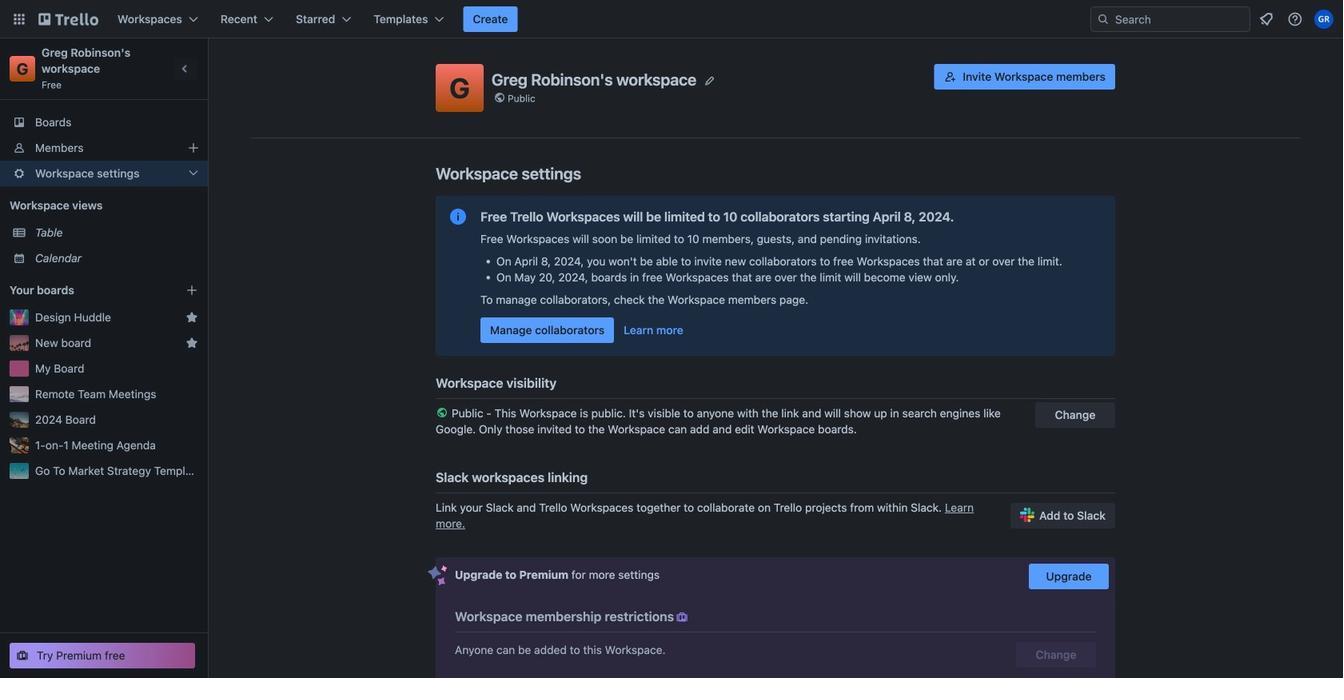 Task type: vqa. For each thing, say whether or not it's contained in the screenshot.
the top Workspace
no



Task type: describe. For each thing, give the bounding box(es) containing it.
back to home image
[[38, 6, 98, 32]]

open information menu image
[[1287, 11, 1303, 27]]

sparkle image
[[428, 565, 448, 586]]

Search field
[[1110, 8, 1250, 30]]

sm image
[[674, 609, 690, 625]]



Task type: locate. For each thing, give the bounding box(es) containing it.
2 starred icon image from the top
[[185, 337, 198, 349]]

your boards with 7 items element
[[10, 281, 162, 300]]

starred icon image
[[185, 311, 198, 324], [185, 337, 198, 349]]

primary element
[[0, 0, 1343, 38]]

1 starred icon image from the top
[[185, 311, 198, 324]]

1 vertical spatial starred icon image
[[185, 337, 198, 349]]

0 vertical spatial starred icon image
[[185, 311, 198, 324]]

add board image
[[185, 284, 198, 297]]

workspace navigation collapse icon image
[[174, 58, 197, 80]]

greg robinson (gregrobinson96) image
[[1314, 10, 1334, 29]]

search image
[[1097, 13, 1110, 26]]

0 notifications image
[[1257, 10, 1276, 29]]



